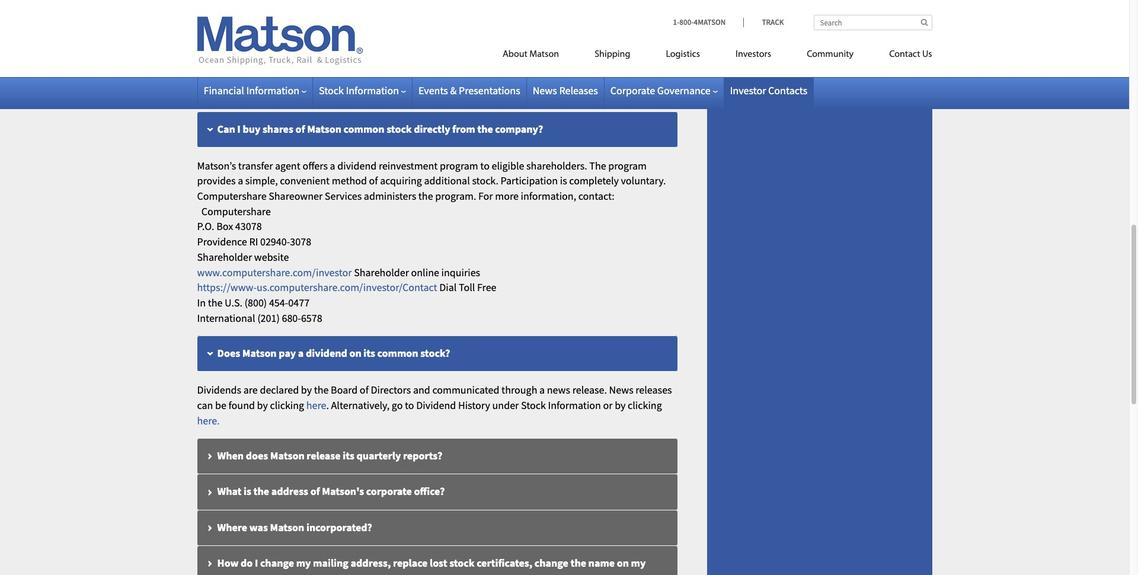 Task type: describe. For each thing, give the bounding box(es) containing it.
about matson
[[503, 50, 559, 59]]

0 horizontal spatial stock
[[206, 573, 231, 575]]

where
[[217, 520, 247, 534]]

2 horizontal spatial their
[[590, 86, 611, 100]]

communicated
[[433, 383, 500, 397]]

matson inside "tab"
[[242, 346, 277, 360]]

www.computershare.com/investor inside shareholder website www.computershare.com/investor shareholder online inquiries https://www-us.computershare.com/investor/contact in the u.s. (800) 454-0477 international (201) 680-6578  beneficial shareholders who have their shares held by their brokers in the name of the brokerage house or "street name" should address any administrative matters with their brokers.
[[197, 26, 352, 39]]

a right offers
[[330, 159, 335, 172]]

https://www-us.computershare.com/investor/contact link inside can i buy shares of matson common stock directly from the company? tab panel
[[197, 281, 437, 294]]

name inside how do i change my mailing address, replace lost stock certificates, change the name on my stock certificate or transfer ownership?
[[589, 556, 615, 570]]

corporate
[[366, 485, 412, 498]]

release.
[[573, 383, 607, 397]]

dividend inside matson's transfer agent offers a dividend reinvestment program to eligible shareholders. the program provides a simple, convenient method of acquiring additional stock. participation is completely voluntary. computershare shareowner services administers the program. for more information, contact: computershare p.o. box 43078 providence ri 02940-3078 shareholder website www.computershare.com/investor shareholder online inquiries https://www-us.computershare.com/investor/contact dial toll free in the u.s. (800) 454-0477 international (201) 680-6578
[[338, 159, 377, 172]]

what is the address of matson's corporate office? tab
[[197, 475, 677, 510]]

shares inside can i buy shares of matson common stock directly from the company? tab
[[263, 122, 293, 136]]

6578 inside shareholder website www.computershare.com/investor shareholder online inquiries https://www-us.computershare.com/investor/contact in the u.s. (800) 454-0477 international (201) 680-6578  beneficial shareholders who have their shares held by their brokers in the name of the brokerage house or "street name" should address any administrative matters with their brokers.
[[301, 71, 322, 85]]

43078
[[235, 220, 262, 233]]

or inside the here . alternatively, go to dividend history under stock information or by clicking here.
[[603, 399, 613, 412]]

contact us
[[890, 50, 932, 59]]

community link
[[789, 44, 872, 68]]

0 horizontal spatial their
[[476, 71, 497, 85]]

0 horizontal spatial stock
[[319, 84, 344, 97]]

buy
[[243, 122, 260, 136]]

https://www- inside shareholder website www.computershare.com/investor shareholder online inquiries https://www-us.computershare.com/investor/contact in the u.s. (800) 454-0477 international (201) 680-6578  beneficial shareholders who have their shares held by their brokers in the name of the brokerage house or "street name" should address any administrative matters with their brokers.
[[197, 41, 257, 54]]

p.o.
[[197, 220, 214, 233]]

directors
[[371, 383, 411, 397]]

here link
[[306, 399, 326, 412]]

matters
[[532, 86, 566, 100]]

dial
[[440, 281, 457, 294]]

name"
[[345, 86, 375, 100]]

0 vertical spatial computershare
[[197, 189, 267, 203]]

2 my from the left
[[631, 556, 646, 570]]

beneficial
[[325, 71, 369, 85]]

the inside 'tab'
[[254, 485, 269, 498]]

can i buy shares of matson common stock directly from the company? tab
[[197, 112, 677, 147]]

dividends
[[197, 383, 241, 397]]

800-
[[680, 17, 694, 27]]

matson's
[[322, 485, 364, 498]]

news releases link
[[533, 84, 598, 97]]

lost
[[430, 556, 447, 570]]

and
[[413, 383, 430, 397]]

about matson link
[[485, 44, 577, 68]]

under
[[492, 399, 519, 412]]

top menu navigation
[[449, 44, 932, 68]]

3078
[[290, 235, 311, 249]]

stock inside the here . alternatively, go to dividend history under stock information or by clicking here.
[[521, 399, 546, 412]]

1 horizontal spatial their
[[565, 71, 586, 85]]

have
[[452, 71, 474, 85]]

company?
[[495, 122, 543, 136]]

pay
[[279, 346, 296, 360]]

does
[[217, 346, 240, 360]]

website inside shareholder website www.computershare.com/investor shareholder online inquiries https://www-us.computershare.com/investor/contact in the u.s. (800) 454-0477 international (201) 680-6578  beneficial shareholders who have their shares held by their brokers in the name of the brokerage house or "street name" should address any administrative matters with their brokers.
[[254, 10, 289, 24]]

matson inside tab
[[270, 520, 304, 534]]

mailing
[[313, 556, 349, 570]]

how do i change my mailing address, replace lost stock certificates, change the name on my stock certificate or transfer ownership? tab
[[197, 546, 677, 575]]

us
[[923, 50, 932, 59]]

clicking inside dividends are declared by the board of directors and communicated through a news release. news releases can be found by clicking
[[270, 399, 304, 412]]

completely
[[569, 174, 619, 188]]

certificates,
[[477, 556, 533, 570]]

(201) inside matson's transfer agent offers a dividend reinvestment program to eligible shareholders. the program provides a simple, convenient method of acquiring additional stock. participation is completely voluntary. computershare shareowner services administers the program. for more information, contact: computershare p.o. box 43078 providence ri 02940-3078 shareholder website www.computershare.com/investor shareholder online inquiries https://www-us.computershare.com/investor/contact dial toll free in the u.s. (800) 454-0477 international (201) 680-6578
[[257, 311, 280, 325]]

are
[[244, 383, 258, 397]]

stock inside tab
[[387, 122, 412, 136]]

logistics link
[[648, 44, 718, 68]]

i inside how do i change my mailing address, replace lost stock certificates, change the name on my stock certificate or transfer ownership?
[[255, 556, 258, 570]]

providence
[[197, 235, 247, 249]]

stock information
[[319, 84, 399, 97]]

stock.
[[472, 174, 499, 188]]

investors link
[[718, 44, 789, 68]]

online inside shareholder website www.computershare.com/investor shareholder online inquiries https://www-us.computershare.com/investor/contact in the u.s. (800) 454-0477 international (201) 680-6578  beneficial shareholders who have their shares held by their brokers in the name of the brokerage house or "street name" should address any administrative matters with their brokers.
[[411, 26, 439, 39]]

financial information link
[[204, 84, 307, 97]]

box
[[217, 220, 233, 233]]

information inside the here . alternatively, go to dividend history under stock information or by clicking here.
[[548, 399, 601, 412]]

replace
[[393, 556, 428, 570]]

brokers.
[[613, 86, 650, 100]]

toll
[[459, 281, 475, 294]]

participation
[[501, 174, 558, 188]]

address inside 'tab'
[[271, 485, 308, 498]]

"street
[[313, 86, 343, 100]]

directly
[[414, 122, 450, 136]]

board
[[331, 383, 358, 397]]

&
[[450, 84, 457, 97]]

454- inside matson's transfer agent offers a dividend reinvestment program to eligible shareholders. the program provides a simple, convenient method of acquiring additional stock. participation is completely voluntary. computershare shareowner services administers the program. for more information, contact: computershare p.o. box 43078 providence ri 02940-3078 shareholder website www.computershare.com/investor shareholder online inquiries https://www-us.computershare.com/investor/contact dial toll free in the u.s. (800) 454-0477 international (201) 680-6578
[[269, 296, 288, 309]]

2 change from the left
[[535, 556, 569, 570]]

can
[[197, 399, 213, 412]]

in
[[624, 71, 633, 85]]

information for stock information
[[346, 84, 399, 97]]

contact us link
[[872, 44, 932, 68]]

a inside "tab"
[[298, 346, 304, 360]]

with
[[568, 86, 588, 100]]

convenient
[[280, 174, 330, 188]]

here
[[306, 399, 326, 412]]

website inside matson's transfer agent offers a dividend reinvestment program to eligible shareholders. the program provides a simple, convenient method of acquiring additional stock. participation is completely voluntary. computershare shareowner services administers the program. for more information, contact: computershare p.o. box 43078 providence ri 02940-3078 shareholder website www.computershare.com/investor shareholder online inquiries https://www-us.computershare.com/investor/contact dial toll free in the u.s. (800) 454-0477 international (201) 680-6578
[[254, 250, 289, 264]]

presentations
[[459, 84, 520, 97]]

matson inside tab
[[270, 449, 305, 463]]

free
[[477, 281, 497, 294]]

who
[[431, 71, 450, 85]]

in inside shareholder website www.computershare.com/investor shareholder online inquiries https://www-us.computershare.com/investor/contact in the u.s. (800) 454-0477 international (201) 680-6578  beneficial shareholders who have their shares held by their brokers in the name of the brokerage house or "street name" should address any administrative matters with their brokers.
[[197, 56, 206, 70]]

of inside matson's transfer agent offers a dividend reinvestment program to eligible shareholders. the program provides a simple, convenient method of acquiring additional stock. participation is completely voluntary. computershare shareowner services administers the program. for more information, contact: computershare p.o. box 43078 providence ri 02940-3078 shareholder website www.computershare.com/investor shareholder online inquiries https://www-us.computershare.com/investor/contact dial toll free in the u.s. (800) 454-0477 international (201) 680-6578
[[369, 174, 378, 188]]

acquiring
[[380, 174, 422, 188]]

eligible
[[492, 159, 524, 172]]

international inside shareholder website www.computershare.com/investor shareholder online inquiries https://www-us.computershare.com/investor/contact in the u.s. (800) 454-0477 international (201) 680-6578  beneficial shareholders who have their shares held by their brokers in the name of the brokerage house or "street name" should address any administrative matters with their brokers.
[[197, 71, 255, 85]]

in inside matson's transfer agent offers a dividend reinvestment program to eligible shareholders. the program provides a simple, convenient method of acquiring additional stock. participation is completely voluntary. computershare shareowner services administers the program. for more information, contact: computershare p.o. box 43078 providence ri 02940-3078 shareholder website www.computershare.com/investor shareholder online inquiries https://www-us.computershare.com/investor/contact dial toll free in the u.s. (800) 454-0477 international (201) 680-6578
[[197, 296, 206, 309]]

track link
[[744, 17, 784, 27]]

https://www- inside matson's transfer agent offers a dividend reinvestment program to eligible shareholders. the program provides a simple, convenient method of acquiring additional stock. participation is completely voluntary. computershare shareowner services administers the program. for more information, contact: computershare p.o. box 43078 providence ri 02940-3078 shareholder website www.computershare.com/investor shareholder online inquiries https://www-us.computershare.com/investor/contact dial toll free in the u.s. (800) 454-0477 international (201) 680-6578
[[197, 281, 257, 294]]

simple,
[[245, 174, 278, 188]]

can
[[217, 122, 235, 136]]

does
[[246, 449, 268, 463]]

us.computershare.com/investor/contact inside matson's transfer agent offers a dividend reinvestment program to eligible shareholders. the program provides a simple, convenient method of acquiring additional stock. participation is completely voluntary. computershare shareowner services administers the program. for more information, contact: computershare p.o. box 43078 providence ri 02940-3078 shareholder website www.computershare.com/investor shareholder online inquiries https://www-us.computershare.com/investor/contact dial toll free in the u.s. (800) 454-0477 international (201) 680-6578
[[257, 281, 437, 294]]

us.computershare.com/investor/contact inside shareholder website www.computershare.com/investor shareholder online inquiries https://www-us.computershare.com/investor/contact in the u.s. (800) 454-0477 international (201) 680-6578  beneficial shareholders who have their shares held by their brokers in the name of the brokerage house or "street name" should address any administrative matters with their brokers.
[[257, 41, 437, 54]]

logistics
[[666, 50, 700, 59]]

financial information
[[204, 84, 299, 97]]

a inside dividends are declared by the board of directors and communicated through a news release. news releases can be found by clicking
[[540, 383, 545, 397]]

international inside matson's transfer agent offers a dividend reinvestment program to eligible shareholders. the program provides a simple, convenient method of acquiring additional stock. participation is completely voluntary. computershare shareowner services administers the program. for more information, contact: computershare p.o. box 43078 providence ri 02940-3078 shareholder website www.computershare.com/investor shareholder online inquiries https://www-us.computershare.com/investor/contact dial toll free in the u.s. (800) 454-0477 international (201) 680-6578
[[197, 311, 255, 325]]

1-
[[673, 17, 680, 27]]

1 vertical spatial computershare
[[201, 204, 271, 218]]

investors
[[736, 50, 772, 59]]

corporate
[[611, 84, 655, 97]]

matson inside top menu navigation
[[530, 50, 559, 59]]

releases
[[559, 84, 598, 97]]

online inside matson's transfer agent offers a dividend reinvestment program to eligible shareholders. the program provides a simple, convenient method of acquiring additional stock. participation is completely voluntary. computershare shareowner services administers the program. for more information, contact: computershare p.o. box 43078 providence ri 02940-3078 shareholder website www.computershare.com/investor shareholder online inquiries https://www-us.computershare.com/investor/contact dial toll free in the u.s. (800) 454-0477 international (201) 680-6578
[[411, 265, 439, 279]]

of inside what is the address of matson's corporate office? 'tab'
[[311, 485, 320, 498]]

how do i change my mailing address, replace lost stock certificates, change the name on my stock certificate or transfer ownership?
[[206, 556, 646, 575]]

events & presentations link
[[419, 84, 520, 97]]

of inside can i buy shares of matson common stock directly from the company? tab
[[296, 122, 305, 136]]

02940-
[[260, 235, 290, 249]]

corporate governance
[[611, 84, 711, 97]]

news inside dividends are declared by the board of directors and communicated through a news release. news releases can be found by clicking
[[609, 383, 634, 397]]

is inside matson's transfer agent offers a dividend reinvestment program to eligible shareholders. the program provides a simple, convenient method of acquiring additional stock. participation is completely voluntary. computershare shareowner services administers the program. for more information, contact: computershare p.o. box 43078 providence ri 02940-3078 shareholder website www.computershare.com/investor shareholder online inquiries https://www-us.computershare.com/investor/contact dial toll free in the u.s. (800) 454-0477 international (201) 680-6578
[[560, 174, 567, 188]]

events
[[419, 84, 448, 97]]

track
[[762, 17, 784, 27]]

shareholders
[[371, 71, 429, 85]]



Task type: vqa. For each thing, say whether or not it's contained in the screenshot.
ANY
yes



Task type: locate. For each thing, give the bounding box(es) containing it.
corporate governance link
[[611, 84, 718, 97]]

i left buy
[[237, 122, 241, 136]]

international up brokerage
[[197, 71, 255, 85]]

1 u.s. from the top
[[225, 56, 243, 70]]

1 horizontal spatial transfer
[[296, 573, 333, 575]]

online
[[411, 26, 439, 39], [411, 265, 439, 279]]

1 horizontal spatial stock
[[521, 399, 546, 412]]

0477 up pay
[[288, 296, 310, 309]]

1 vertical spatial news
[[609, 383, 634, 397]]

or inside shareholder website www.computershare.com/investor shareholder online inquiries https://www-us.computershare.com/investor/contact in the u.s. (800) 454-0477 international (201) 680-6578  beneficial shareholders who have their shares held by their brokers in the name of the brokerage house or "street name" should address any administrative matters with their brokers.
[[301, 86, 311, 100]]

2 www.computershare.com/investor from the top
[[197, 265, 352, 279]]

inquiries up toll
[[441, 265, 480, 279]]

1 vertical spatial www.computershare.com/investor
[[197, 265, 352, 279]]

1 vertical spatial online
[[411, 265, 439, 279]]

2 https://www- from the top
[[197, 281, 257, 294]]

(201) up pay
[[257, 311, 280, 325]]

1 vertical spatial shares
[[263, 122, 293, 136]]

1 vertical spatial common
[[377, 346, 418, 360]]

stock?
[[421, 346, 450, 360]]

(800) inside shareholder website www.computershare.com/investor shareholder online inquiries https://www-us.computershare.com/investor/contact in the u.s. (800) 454-0477 international (201) 680-6578  beneficial shareholders who have their shares held by their brokers in the name of the brokerage house or "street name" should address any administrative matters with their brokers.
[[245, 56, 267, 70]]

common inside "tab"
[[377, 346, 418, 360]]

1 horizontal spatial clicking
[[628, 399, 662, 412]]

2 vertical spatial stock
[[206, 573, 231, 575]]

1 horizontal spatial i
[[255, 556, 258, 570]]

common up directors
[[377, 346, 418, 360]]

2 https://www-us.computershare.com/investor/contact link from the top
[[197, 281, 437, 294]]

administrative
[[465, 86, 530, 100]]

stock
[[387, 122, 412, 136], [450, 556, 475, 570], [206, 573, 231, 575]]

is down shareholders.
[[560, 174, 567, 188]]

dividend up method
[[338, 159, 377, 172]]

of up alternatively,
[[360, 383, 369, 397]]

2 horizontal spatial or
[[603, 399, 613, 412]]

matson up held
[[530, 50, 559, 59]]

a
[[330, 159, 335, 172], [238, 174, 243, 188], [298, 346, 304, 360], [540, 383, 545, 397]]

stock right lost
[[450, 556, 475, 570]]

1 program from the left
[[440, 159, 478, 172]]

shares
[[499, 71, 528, 85], [263, 122, 293, 136]]

releases
[[636, 383, 672, 397]]

1 vertical spatial https://www-
[[197, 281, 257, 294]]

name inside shareholder website www.computershare.com/investor shareholder online inquiries https://www-us.computershare.com/investor/contact in the u.s. (800) 454-0477 international (201) 680-6578  beneficial shareholders who have their shares held by their brokers in the name of the brokerage house or "street name" should address any administrative matters with their brokers.
[[652, 71, 677, 85]]

https://www- down providence
[[197, 281, 257, 294]]

its inside does matson pay a dividend on its common stock? "tab"
[[364, 346, 375, 360]]

declared
[[260, 383, 299, 397]]

www.computershare.com/investor inside matson's transfer agent offers a dividend reinvestment program to eligible shareholders. the program provides a simple, convenient method of acquiring additional stock. participation is completely voluntary. computershare shareowner services administers the program. for more information, contact: computershare p.o. box 43078 providence ri 02940-3078 shareholder website www.computershare.com/investor shareholder online inquiries https://www-us.computershare.com/investor/contact dial toll free in the u.s. (800) 454-0477 international (201) 680-6578
[[197, 265, 352, 279]]

of left "matson's" at bottom
[[311, 485, 320, 498]]

stock left name"
[[319, 84, 344, 97]]

1 680- from the top
[[282, 71, 301, 85]]

0 vertical spatial www.computershare.com/investor link
[[197, 26, 352, 39]]

shareholder website www.computershare.com/investor shareholder online inquiries https://www-us.computershare.com/investor/contact in the u.s. (800) 454-0477 international (201) 680-6578  beneficial shareholders who have their shares held by their brokers in the name of the brokerage house or "street name" should address any administrative matters with their brokers.
[[197, 10, 677, 100]]

0 horizontal spatial news
[[533, 84, 557, 97]]

0 vertical spatial to
[[481, 159, 490, 172]]

(201)
[[257, 71, 280, 85], [257, 311, 280, 325]]

0 horizontal spatial information
[[246, 84, 299, 97]]

address,
[[351, 556, 391, 570]]

the inside dividends are declared by the board of directors and communicated through a news release. news releases can be found by clicking
[[314, 383, 329, 397]]

the
[[208, 56, 223, 70], [635, 71, 650, 85], [208, 86, 223, 100], [477, 122, 493, 136], [419, 189, 433, 203], [208, 296, 223, 309], [314, 383, 329, 397], [254, 485, 269, 498], [571, 556, 586, 570]]

6578 up "street
[[301, 71, 322, 85]]

stock down how in the left bottom of the page
[[206, 573, 231, 575]]

0 vertical spatial or
[[301, 86, 311, 100]]

inquiries inside matson's transfer agent offers a dividend reinvestment program to eligible shareholders. the program provides a simple, convenient method of acquiring additional stock. participation is completely voluntary. computershare shareowner services administers the program. for more information, contact: computershare p.o. box 43078 providence ri 02940-3078 shareholder website www.computershare.com/investor shareholder online inquiries https://www-us.computershare.com/investor/contact dial toll free in the u.s. (800) 454-0477 international (201) 680-6578
[[441, 265, 480, 279]]

0 horizontal spatial address
[[271, 485, 308, 498]]

1 horizontal spatial program
[[609, 159, 647, 172]]

does matson pay a dividend on its common stock? tab panel
[[197, 383, 677, 428]]

0 vertical spatial online
[[411, 26, 439, 39]]

0 horizontal spatial or
[[283, 573, 293, 575]]

to right go
[[405, 399, 414, 412]]

0 horizontal spatial its
[[343, 449, 355, 463]]

change
[[260, 556, 294, 570], [535, 556, 569, 570]]

change up certificate
[[260, 556, 294, 570]]

shares inside shareholder website www.computershare.com/investor shareholder online inquiries https://www-us.computershare.com/investor/contact in the u.s. (800) 454-0477 international (201) 680-6578  beneficial shareholders who have their shares held by their brokers in the name of the brokerage house or "street name" should address any administrative matters with their brokers.
[[499, 71, 528, 85]]

1 horizontal spatial is
[[560, 174, 567, 188]]

on inside "tab"
[[350, 346, 362, 360]]

incorporated?
[[307, 520, 372, 534]]

investor
[[730, 84, 766, 97]]

0 vertical spatial its
[[364, 346, 375, 360]]

454- inside shareholder website www.computershare.com/investor shareholder online inquiries https://www-us.computershare.com/investor/contact in the u.s. (800) 454-0477 international (201) 680-6578  beneficial shareholders who have their shares held by their brokers in the name of the brokerage house or "street name" should address any administrative matters with their brokers.
[[269, 56, 288, 70]]

https://www-us.computershare.com/investor/contact link inside who is matson's transfer agent? tab panel
[[197, 41, 437, 54]]

www.computershare.com/investor link inside can i buy shares of matson common stock directly from the company? tab panel
[[197, 265, 352, 279]]

a left 'simple,'
[[238, 174, 243, 188]]

0 horizontal spatial to
[[405, 399, 414, 412]]

their up with
[[565, 71, 586, 85]]

to inside the here . alternatively, go to dividend history under stock information or by clicking here.
[[405, 399, 414, 412]]

to inside matson's transfer agent offers a dividend reinvestment program to eligible shareholders. the program provides a simple, convenient method of acquiring additional stock. participation is completely voluntary. computershare shareowner services administers the program. for more information, contact: computershare p.o. box 43078 providence ri 02940-3078 shareholder website www.computershare.com/investor shareholder online inquiries https://www-us.computershare.com/investor/contact dial toll free in the u.s. (800) 454-0477 international (201) 680-6578
[[481, 159, 490, 172]]

https://www-us.computershare.com/investor/contact link down 3078
[[197, 281, 437, 294]]

or inside how do i change my mailing address, replace lost stock certificates, change the name on my stock certificate or transfer ownership?
[[283, 573, 293, 575]]

from
[[452, 122, 475, 136]]

2 horizontal spatial information
[[548, 399, 601, 412]]

2 vertical spatial or
[[283, 573, 293, 575]]

1 vertical spatial 6578
[[301, 311, 322, 325]]

6578 inside matson's transfer agent offers a dividend reinvestment program to eligible shareholders. the program provides a simple, convenient method of acquiring additional stock. participation is completely voluntary. computershare shareowner services administers the program. for more information, contact: computershare p.o. box 43078 providence ri 02940-3078 shareholder website www.computershare.com/investor shareholder online inquiries https://www-us.computershare.com/investor/contact dial toll free in the u.s. (800) 454-0477 international (201) 680-6578
[[301, 311, 322, 325]]

0 vertical spatial website
[[254, 10, 289, 24]]

1 vertical spatial u.s.
[[225, 296, 243, 309]]

1 vertical spatial on
[[617, 556, 629, 570]]

inquiries up the have
[[441, 26, 480, 39]]

0 vertical spatial dividend
[[338, 159, 377, 172]]

be
[[215, 399, 226, 412]]

0 horizontal spatial clicking
[[270, 399, 304, 412]]

alternatively,
[[331, 399, 390, 412]]

can i buy shares of matson common stock directly from the company? tab panel
[[197, 158, 677, 326]]

1 horizontal spatial news
[[609, 383, 634, 397]]

1 6578 from the top
[[301, 71, 322, 85]]

1 vertical spatial name
[[589, 556, 615, 570]]

1 vertical spatial i
[[255, 556, 258, 570]]

6578 up does matson pay a dividend on its common stock?
[[301, 311, 322, 325]]

https://www-us.computershare.com/investor/contact link up beneficial
[[197, 41, 437, 54]]

680- inside matson's transfer agent offers a dividend reinvestment program to eligible shareholders. the program provides a simple, convenient method of acquiring additional stock. participation is completely voluntary. computershare shareowner services administers the program. for more information, contact: computershare p.o. box 43078 providence ri 02940-3078 shareholder website www.computershare.com/investor shareholder online inquiries https://www-us.computershare.com/investor/contact dial toll free in the u.s. (800) 454-0477 international (201) 680-6578
[[282, 311, 301, 325]]

2 international from the top
[[197, 311, 255, 325]]

www.computershare.com/investor link inside who is matson's transfer agent? tab panel
[[197, 26, 352, 39]]

of inside dividends are declared by the board of directors and communicated through a news release. news releases can be found by clicking
[[360, 383, 369, 397]]

more
[[495, 189, 519, 203]]

dividend right pay
[[306, 346, 347, 360]]

i
[[237, 122, 241, 136], [255, 556, 258, 570]]

2 (201) from the top
[[257, 311, 280, 325]]

1 vertical spatial is
[[244, 485, 251, 498]]

on
[[350, 346, 362, 360], [617, 556, 629, 570]]

2 www.computershare.com/investor link from the top
[[197, 265, 352, 279]]

1 vertical spatial website
[[254, 250, 289, 264]]

2 online from the top
[[411, 265, 439, 279]]

program
[[440, 159, 478, 172], [609, 159, 647, 172]]

their up administrative at the top left of page
[[476, 71, 497, 85]]

.
[[326, 399, 329, 412]]

here . alternatively, go to dividend history under stock information or by clicking here.
[[197, 399, 662, 427]]

0 vertical spatial in
[[197, 56, 206, 70]]

0 vertical spatial shares
[[499, 71, 528, 85]]

1 clicking from the left
[[270, 399, 304, 412]]

0 vertical spatial 680-
[[282, 71, 301, 85]]

its up directors
[[364, 346, 375, 360]]

transfer down mailing
[[296, 573, 333, 575]]

1 horizontal spatial shares
[[499, 71, 528, 85]]

computershare up box
[[201, 204, 271, 218]]

0 vertical spatial inquiries
[[441, 26, 480, 39]]

1 www.computershare.com/investor link from the top
[[197, 26, 352, 39]]

does matson pay a dividend on its common stock? tab
[[197, 336, 677, 372]]

None search field
[[814, 15, 932, 30]]

0 horizontal spatial name
[[589, 556, 615, 570]]

1 vertical spatial (800)
[[245, 296, 267, 309]]

1 vertical spatial inquiries
[[441, 265, 480, 279]]

news left with
[[533, 84, 557, 97]]

does matson pay a dividend on its common stock?
[[217, 346, 450, 360]]

2 inquiries from the top
[[441, 265, 480, 279]]

1 (201) from the top
[[257, 71, 280, 85]]

how
[[217, 556, 239, 570]]

their down brokers on the top right of page
[[590, 86, 611, 100]]

https://www- up financial
[[197, 41, 257, 54]]

transfer inside matson's transfer agent offers a dividend reinvestment program to eligible shareholders. the program provides a simple, convenient method of acquiring additional stock. participation is completely voluntary. computershare shareowner services administers the program. for more information, contact: computershare p.o. box 43078 providence ri 02940-3078 shareholder website www.computershare.com/investor shareholder online inquiries https://www-us.computershare.com/investor/contact dial toll free in the u.s. (800) 454-0477 international (201) 680-6578
[[238, 159, 273, 172]]

information for financial information
[[246, 84, 299, 97]]

do
[[241, 556, 253, 570]]

1 vertical spatial stock
[[521, 399, 546, 412]]

inquiries
[[441, 26, 480, 39], [441, 265, 480, 279]]

where was matson incorporated? tab
[[197, 510, 677, 546]]

1 vertical spatial in
[[197, 296, 206, 309]]

1 vertical spatial stock
[[450, 556, 475, 570]]

common down name"
[[344, 122, 385, 136]]

1 vertical spatial us.computershare.com/investor/contact
[[257, 281, 437, 294]]

1 vertical spatial 680-
[[282, 311, 301, 325]]

i right "do"
[[255, 556, 258, 570]]

who is matson's transfer agent? tab panel
[[197, 0, 677, 101]]

address
[[410, 86, 445, 100], [271, 485, 308, 498]]

0 vertical spatial us.computershare.com/investor/contact
[[257, 41, 437, 54]]

0 horizontal spatial on
[[350, 346, 362, 360]]

investor contacts link
[[730, 84, 808, 97]]

1 online from the top
[[411, 26, 439, 39]]

2 program from the left
[[609, 159, 647, 172]]

matson left pay
[[242, 346, 277, 360]]

go
[[392, 399, 403, 412]]

2 680- from the top
[[282, 311, 301, 325]]

0 vertical spatial (800)
[[245, 56, 267, 70]]

(201) up "house"
[[257, 71, 280, 85]]

or down the release.
[[603, 399, 613, 412]]

1 454- from the top
[[269, 56, 288, 70]]

the inside tab
[[477, 122, 493, 136]]

2 0477 from the top
[[288, 296, 310, 309]]

1 website from the top
[[254, 10, 289, 24]]

stock down through on the bottom of the page
[[521, 399, 546, 412]]

address down who
[[410, 86, 445, 100]]

1 my from the left
[[296, 556, 311, 570]]

Search search field
[[814, 15, 932, 30]]

name
[[652, 71, 677, 85], [589, 556, 615, 570]]

or
[[301, 86, 311, 100], [603, 399, 613, 412], [283, 573, 293, 575]]

1 horizontal spatial information
[[346, 84, 399, 97]]

1 horizontal spatial or
[[301, 86, 311, 100]]

454- up pay
[[269, 296, 288, 309]]

computershare down provides
[[197, 189, 267, 203]]

where was matson incorporated?
[[217, 520, 372, 534]]

for
[[478, 189, 493, 203]]

transfer up 'simple,'
[[238, 159, 273, 172]]

1 vertical spatial or
[[603, 399, 613, 412]]

0 vertical spatial news
[[533, 84, 557, 97]]

4matson
[[694, 17, 726, 27]]

0 vertical spatial (201)
[[257, 71, 280, 85]]

1 vertical spatial 454-
[[269, 296, 288, 309]]

or right "house"
[[301, 86, 311, 100]]

dividend
[[338, 159, 377, 172], [306, 346, 347, 360]]

1 0477 from the top
[[288, 56, 310, 70]]

0 vertical spatial https://www-
[[197, 41, 257, 54]]

its inside when does matson release its quarterly reports? tab
[[343, 449, 355, 463]]

dividends are declared by the board of directors and communicated through a news release. news releases can be found by clicking
[[197, 383, 672, 412]]

matson down "street
[[307, 122, 342, 136]]

change right certificates,
[[535, 556, 569, 570]]

common
[[344, 122, 385, 136], [377, 346, 418, 360]]

0 vertical spatial 0477
[[288, 56, 310, 70]]

additional
[[424, 174, 470, 188]]

shares right buy
[[263, 122, 293, 136]]

0 vertical spatial is
[[560, 174, 567, 188]]

common inside tab
[[344, 122, 385, 136]]

1 us.computershare.com/investor/contact from the top
[[257, 41, 437, 54]]

financial
[[204, 84, 244, 97]]

of left brokerage
[[197, 86, 206, 100]]

1 horizontal spatial my
[[631, 556, 646, 570]]

1 www.computershare.com/investor from the top
[[197, 26, 352, 39]]

clicking inside the here . alternatively, go to dividend history under stock information or by clicking here.
[[628, 399, 662, 412]]

0 vertical spatial https://www-us.computershare.com/investor/contact link
[[197, 41, 437, 54]]

program up voluntary.
[[609, 159, 647, 172]]

stock left directly
[[387, 122, 412, 136]]

matson's transfer agent offers a dividend reinvestment program to eligible shareholders. the program provides a simple, convenient method of acquiring additional stock. participation is completely voluntary. computershare shareowner services administers the program. for more information, contact: computershare p.o. box 43078 providence ri 02940-3078 shareholder website www.computershare.com/investor shareholder online inquiries https://www-us.computershare.com/investor/contact dial toll free in the u.s. (800) 454-0477 international (201) 680-6578
[[197, 159, 666, 325]]

of up administers
[[369, 174, 378, 188]]

2 (800) from the top
[[245, 296, 267, 309]]

1 vertical spatial to
[[405, 399, 414, 412]]

certificate
[[233, 573, 281, 575]]

events & presentations
[[419, 84, 520, 97]]

when does matson release its quarterly reports? tab
[[197, 439, 677, 475]]

quarterly
[[357, 449, 401, 463]]

matson right does
[[270, 449, 305, 463]]

was
[[249, 520, 268, 534]]

0 horizontal spatial my
[[296, 556, 311, 570]]

on inside how do i change my mailing address, replace lost stock certificates, change the name on my stock certificate or transfer ownership?
[[617, 556, 629, 570]]

1 vertical spatial transfer
[[296, 573, 333, 575]]

u.s. up does
[[225, 296, 243, 309]]

clicking down releases
[[628, 399, 662, 412]]

1 vertical spatial address
[[271, 485, 308, 498]]

1 change from the left
[[260, 556, 294, 570]]

contacts
[[769, 84, 808, 97]]

0 vertical spatial 6578
[[301, 71, 322, 85]]

0 vertical spatial i
[[237, 122, 241, 136]]

1 horizontal spatial on
[[617, 556, 629, 570]]

1 international from the top
[[197, 71, 255, 85]]

is
[[560, 174, 567, 188], [244, 485, 251, 498]]

found
[[229, 399, 255, 412]]

1 vertical spatial its
[[343, 449, 355, 463]]

the inside how do i change my mailing address, replace lost stock certificates, change the name on my stock certificate or transfer ownership?
[[571, 556, 586, 570]]

0 vertical spatial stock
[[387, 122, 412, 136]]

i inside can i buy shares of matson common stock directly from the company? tab
[[237, 122, 241, 136]]

offers
[[303, 159, 328, 172]]

any
[[447, 86, 463, 100]]

0 horizontal spatial transfer
[[238, 159, 273, 172]]

0 vertical spatial on
[[350, 346, 362, 360]]

1-800-4matson link
[[673, 17, 744, 27]]

1 (800) from the top
[[245, 56, 267, 70]]

u.s. up financial
[[225, 56, 243, 70]]

0 vertical spatial u.s.
[[225, 56, 243, 70]]

ownership?
[[336, 573, 390, 575]]

house
[[272, 86, 299, 100]]

of inside shareholder website www.computershare.com/investor shareholder online inquiries https://www-us.computershare.com/investor/contact in the u.s. (800) 454-0477 international (201) 680-6578  beneficial shareholders who have their shares held by their brokers in the name of the brokerage house or "street name" should address any administrative matters with their brokers.
[[197, 86, 206, 100]]

address up the where was matson incorporated?
[[271, 485, 308, 498]]

search image
[[921, 18, 928, 26]]

about
[[503, 50, 528, 59]]

0 horizontal spatial is
[[244, 485, 251, 498]]

680- up "house"
[[282, 71, 301, 85]]

0 horizontal spatial program
[[440, 159, 478, 172]]

transfer inside how do i change my mailing address, replace lost stock certificates, change the name on my stock certificate or transfer ownership?
[[296, 573, 333, 575]]

1 in from the top
[[197, 56, 206, 70]]

release
[[307, 449, 341, 463]]

u.s. inside shareholder website www.computershare.com/investor shareholder online inquiries https://www-us.computershare.com/investor/contact in the u.s. (800) 454-0477 international (201) 680-6578  beneficial shareholders who have their shares held by their brokers in the name of the brokerage house or "street name" should address any administrative matters with their brokers.
[[225, 56, 243, 70]]

1 horizontal spatial stock
[[387, 122, 412, 136]]

1 https://www-us.computershare.com/investor/contact link from the top
[[197, 41, 437, 54]]

by inside the here . alternatively, go to dividend history under stock information or by clicking here.
[[615, 399, 626, 412]]

2 454- from the top
[[269, 296, 288, 309]]

0477 inside shareholder website www.computershare.com/investor shareholder online inquiries https://www-us.computershare.com/investor/contact in the u.s. (800) 454-0477 international (201) 680-6578  beneficial shareholders who have their shares held by their brokers in the name of the brokerage house or "street name" should address any administrative matters with their brokers.
[[288, 56, 310, 70]]

contact:
[[579, 189, 615, 203]]

clicking down declared
[[270, 399, 304, 412]]

shares up administrative at the top left of page
[[499, 71, 528, 85]]

https://www-
[[197, 41, 257, 54], [197, 281, 257, 294]]

by inside shareholder website www.computershare.com/investor shareholder online inquiries https://www-us.computershare.com/investor/contact in the u.s. (800) 454-0477 international (201) 680-6578  beneficial shareholders who have their shares held by their brokers in the name of the brokerage house or "street name" should address any administrative matters with their brokers.
[[552, 71, 563, 85]]

680- up pay
[[282, 311, 301, 325]]

2 us.computershare.com/investor/contact from the top
[[257, 281, 437, 294]]

0 vertical spatial 454-
[[269, 56, 288, 70]]

can i buy shares of matson common stock directly from the company?
[[217, 122, 543, 136]]

dividend inside does matson pay a dividend on its common stock? "tab"
[[306, 346, 347, 360]]

contact
[[890, 50, 921, 59]]

shareowner
[[269, 189, 323, 203]]

2 clicking from the left
[[628, 399, 662, 412]]

0 vertical spatial stock
[[319, 84, 344, 97]]

transfer
[[238, 159, 273, 172], [296, 573, 333, 575]]

or right certificate
[[283, 573, 293, 575]]

2 6578 from the top
[[301, 311, 322, 325]]

u.s. inside matson's transfer agent offers a dividend reinvestment program to eligible shareholders. the program provides a simple, convenient method of acquiring additional stock. participation is completely voluntary. computershare shareowner services administers the program. for more information, contact: computershare p.o. box 43078 providence ri 02940-3078 shareholder website www.computershare.com/investor shareholder online inquiries https://www-us.computershare.com/investor/contact dial toll free in the u.s. (800) 454-0477 international (201) 680-6578
[[225, 296, 243, 309]]

0477 inside matson's transfer agent offers a dividend reinvestment program to eligible shareholders. the program provides a simple, convenient method of acquiring additional stock. participation is completely voluntary. computershare shareowner services administers the program. for more information, contact: computershare p.o. box 43078 providence ri 02940-3078 shareholder website www.computershare.com/investor shareholder online inquiries https://www-us.computershare.com/investor/contact dial toll free in the u.s. (800) 454-0477 international (201) 680-6578
[[288, 296, 310, 309]]

is inside 'tab'
[[244, 485, 251, 498]]

its right the release
[[343, 449, 355, 463]]

matson
[[530, 50, 559, 59], [307, 122, 342, 136], [242, 346, 277, 360], [270, 449, 305, 463], [270, 520, 304, 534]]

1 horizontal spatial name
[[652, 71, 677, 85]]

454- up "house"
[[269, 56, 288, 70]]

1 https://www- from the top
[[197, 41, 257, 54]]

6578
[[301, 71, 322, 85], [301, 311, 322, 325]]

program.
[[435, 189, 476, 203]]

1 vertical spatial 0477
[[288, 296, 310, 309]]

(800) inside matson's transfer agent offers a dividend reinvestment program to eligible shareholders. the program provides a simple, convenient method of acquiring additional stock. participation is completely voluntary. computershare shareowner services administers the program. for more information, contact: computershare p.o. box 43078 providence ri 02940-3078 shareholder website www.computershare.com/investor shareholder online inquiries https://www-us.computershare.com/investor/contact dial toll free in the u.s. (800) 454-0477 international (201) 680-6578
[[245, 296, 267, 309]]

2 u.s. from the top
[[225, 296, 243, 309]]

(201) inside shareholder website www.computershare.com/investor shareholder online inquiries https://www-us.computershare.com/investor/contact in the u.s. (800) 454-0477 international (201) 680-6578  beneficial shareholders who have their shares held by their brokers in the name of the brokerage house or "street name" should address any administrative matters with their brokers.
[[257, 71, 280, 85]]

1 vertical spatial international
[[197, 311, 255, 325]]

brokers
[[588, 71, 622, 85]]

1 inquiries from the top
[[441, 26, 480, 39]]

2 website from the top
[[254, 250, 289, 264]]

address inside shareholder website www.computershare.com/investor shareholder online inquiries https://www-us.computershare.com/investor/contact in the u.s. (800) 454-0477 international (201) 680-6578  beneficial shareholders who have their shares held by their brokers in the name of the brokerage house or "street name" should address any administrative matters with their brokers.
[[410, 86, 445, 100]]

0477
[[288, 56, 310, 70], [288, 296, 310, 309]]

0 vertical spatial common
[[344, 122, 385, 136]]

agent
[[275, 159, 301, 172]]

0 vertical spatial transfer
[[238, 159, 273, 172]]

0477 up "house"
[[288, 56, 310, 70]]

1 vertical spatial dividend
[[306, 346, 347, 360]]

https://www-us.computershare.com/investor/contact link
[[197, 41, 437, 54], [197, 281, 437, 294]]

a right pay
[[298, 346, 304, 360]]

0 vertical spatial name
[[652, 71, 677, 85]]

is right what
[[244, 485, 251, 498]]

information,
[[521, 189, 576, 203]]

program up additional
[[440, 159, 478, 172]]

1 vertical spatial https://www-us.computershare.com/investor/contact link
[[197, 281, 437, 294]]

2 in from the top
[[197, 296, 206, 309]]

matson image
[[197, 17, 363, 65]]

to up 'stock.'
[[481, 159, 490, 172]]

of down "house"
[[296, 122, 305, 136]]

1 horizontal spatial to
[[481, 159, 490, 172]]

0 vertical spatial www.computershare.com/investor
[[197, 26, 352, 39]]

matson's
[[197, 159, 236, 172]]

1 horizontal spatial change
[[535, 556, 569, 570]]

a left news
[[540, 383, 545, 397]]

matson right was
[[270, 520, 304, 534]]

international up does
[[197, 311, 255, 325]]

matson inside tab
[[307, 122, 342, 136]]

0 vertical spatial address
[[410, 86, 445, 100]]

stock information link
[[319, 84, 406, 97]]

news right the release.
[[609, 383, 634, 397]]

brokerage
[[225, 86, 270, 100]]

shareholders.
[[527, 159, 587, 172]]

inquiries inside shareholder website www.computershare.com/investor shareholder online inquiries https://www-us.computershare.com/investor/contact in the u.s. (800) 454-0477 international (201) 680-6578  beneficial shareholders who have their shares held by their brokers in the name of the brokerage house or "street name" should address any administrative matters with their brokers.
[[441, 26, 480, 39]]

news releases
[[533, 84, 598, 97]]

680- inside shareholder website www.computershare.com/investor shareholder online inquiries https://www-us.computershare.com/investor/contact in the u.s. (800) 454-0477 international (201) 680-6578  beneficial shareholders who have their shares held by their brokers in the name of the brokerage house or "street name" should address any administrative matters with their brokers.
[[282, 71, 301, 85]]



